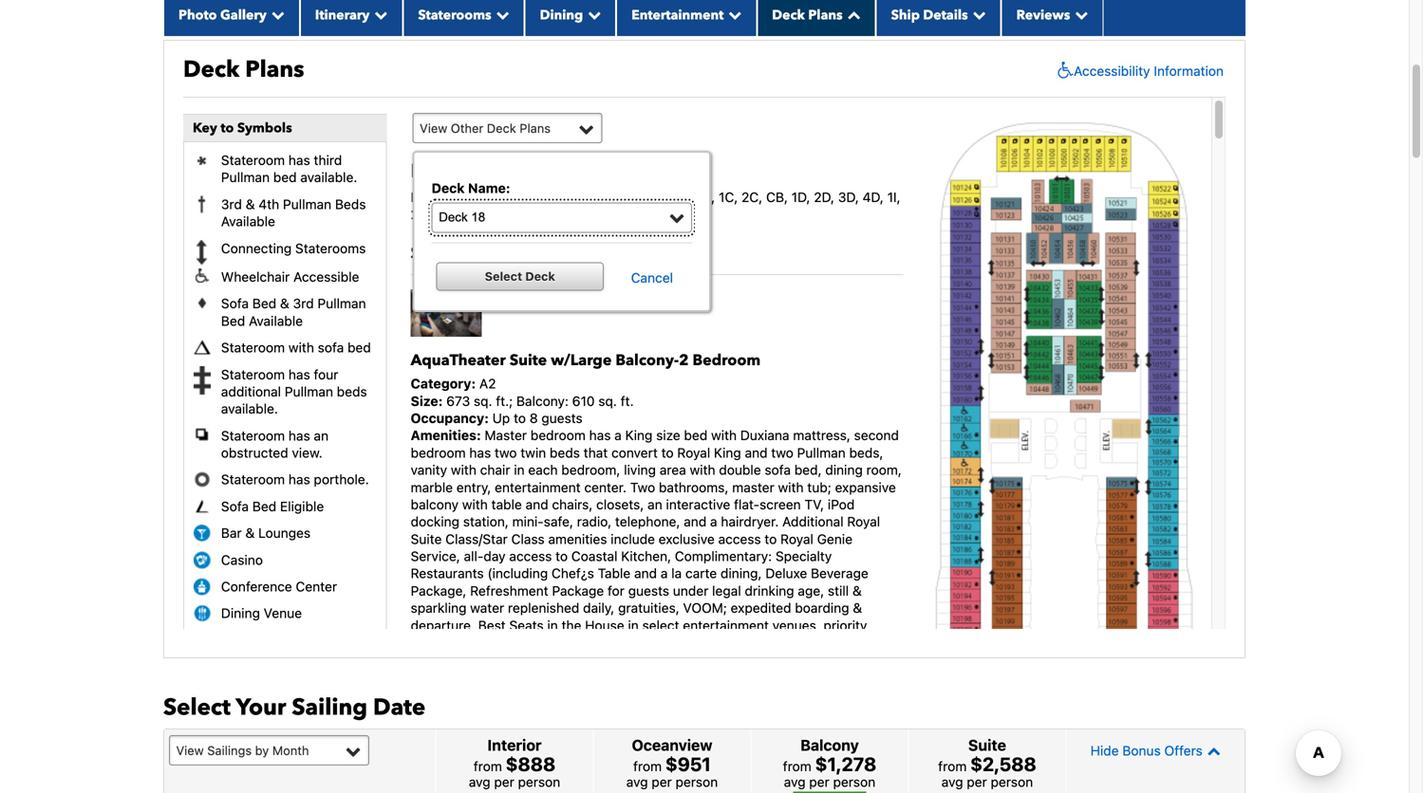 Task type: locate. For each thing, give the bounding box(es) containing it.
select deck link
[[436, 262, 604, 291]]

1 horizontal spatial select
[[485, 269, 522, 283]]

from inside interior from $888 avg per person
[[474, 759, 502, 775]]

2 person from the left
[[676, 775, 718, 790]]

exclusive
[[659, 532, 715, 547]]

2 vertical spatial access
[[772, 635, 814, 651]]

venue
[[264, 606, 302, 622]]

view other deck plans
[[420, 121, 551, 135]]

telephone,
[[615, 514, 680, 530]]

connecting
[[221, 240, 292, 256]]

1 horizontal spatial plans
[[520, 121, 551, 135]]

with up double at bottom
[[711, 428, 737, 444]]

0 horizontal spatial for
[[552, 652, 569, 668]]

1 vertical spatial bed
[[221, 313, 245, 329]]

two
[[630, 480, 655, 495]]

has inside stateroom has an obstructed view.
[[289, 428, 310, 444]]

in up onboard on the bottom of page
[[547, 618, 558, 634]]

lounge
[[673, 635, 718, 651]]

1 per from the left
[[494, 775, 514, 790]]

available.
[[300, 170, 357, 185], [221, 401, 278, 417]]

include
[[611, 532, 655, 547]]

1 horizontal spatial deck plans
[[772, 6, 843, 24]]

and
[[565, 207, 588, 222], [745, 445, 768, 461], [526, 497, 548, 513], [684, 514, 707, 530], [634, 566, 657, 582], [545, 670, 567, 685], [456, 687, 479, 703], [663, 687, 686, 703]]

1 horizontal spatial king
[[714, 445, 741, 461]]

0 vertical spatial view
[[420, 121, 447, 135]]

1 from from the left
[[474, 759, 502, 775]]

per inside oceanview from $951 avg per person
[[652, 775, 672, 790]]

to up the stocked
[[818, 635, 830, 651]]

size
[[656, 428, 680, 444]]

0 vertical spatial 10
[[462, 159, 487, 185]]

0 vertical spatial available.
[[300, 170, 357, 185]]

0 vertical spatial staterooms
[[517, 189, 586, 205]]

1 horizontal spatial entertainment
[[683, 618, 769, 634]]

0 vertical spatial an
[[314, 428, 329, 444]]

has up the view.
[[289, 428, 310, 444]]

use
[[573, 652, 595, 668]]

legal
[[712, 583, 741, 599]]

deck left chevron up image
[[772, 6, 805, 24]]

select up sailings in the left bottom of the page
[[163, 692, 231, 724]]

0 horizontal spatial staterooms
[[517, 189, 586, 205]]

select down stateroom categories
[[485, 269, 522, 283]]

cancel button
[[612, 270, 692, 286]]

avg
[[469, 775, 491, 790], [626, 775, 648, 790], [784, 775, 806, 790], [942, 775, 963, 790]]

2 avg from the left
[[626, 775, 648, 790]]

class/star
[[445, 532, 508, 547]]

master
[[485, 428, 527, 444]]

10 up 2j,
[[446, 189, 460, 205]]

1 vertical spatial available
[[249, 313, 303, 329]]

has up eligible
[[289, 472, 310, 488]]

available inside sofa bed & 3rd pullman bed available
[[249, 313, 303, 329]]

0 horizontal spatial guests
[[542, 411, 583, 426]]

0 horizontal spatial sq.
[[474, 393, 492, 409]]

0 horizontal spatial bedroom
[[411, 445, 466, 461]]

1 vertical spatial sofa
[[221, 499, 249, 515]]

beds
[[335, 196, 366, 212]]

1 horizontal spatial bedroom
[[531, 428, 586, 444]]

1 avg from the left
[[469, 775, 491, 790]]

3rd
[[221, 196, 242, 212], [293, 296, 314, 312]]

$951
[[665, 753, 711, 776]]

a2,
[[673, 189, 693, 205]]

a
[[615, 428, 622, 444], [710, 514, 717, 530], [661, 566, 668, 582]]

has inside stateroom has four additional pullman beds available.
[[289, 367, 310, 382]]

an inside stateroom has an obstructed view.
[[314, 428, 329, 444]]

4 from from the left
[[938, 759, 967, 775]]

deck up 2j,
[[432, 180, 465, 196]]

& inside 3rd & 4th pullman beds available
[[246, 196, 255, 212]]

deluxe
[[766, 566, 807, 582]]

0 horizontal spatial select
[[163, 692, 231, 724]]

3 avg from the left
[[784, 775, 806, 790]]

1 vertical spatial select
[[163, 692, 231, 724]]

sofa up four
[[318, 340, 344, 356]]

view left other on the left
[[420, 121, 447, 135]]

avg inside suite from $2,588 avg per person
[[942, 775, 963, 790]]

from down on
[[783, 759, 812, 775]]

sq. left the ft.
[[598, 393, 617, 409]]

1 vertical spatial guests
[[628, 583, 669, 599]]

with up bathrooms,
[[690, 462, 715, 478]]

ft.
[[621, 393, 634, 409]]

per inside suite from $2,588 avg per person
[[967, 775, 987, 790]]

1 horizontal spatial 3rd
[[293, 296, 314, 312]]

person inside balcony from $1,278 avg per person
[[833, 775, 876, 790]]

select deck
[[485, 269, 555, 283]]

categories
[[604, 189, 669, 205]]

bed down sofa bed & 3rd pullman bed available
[[348, 340, 371, 356]]

from inside suite from $2,588 avg per person
[[938, 759, 967, 775]]

mattress,
[[793, 428, 851, 444], [829, 670, 887, 685]]

0 vertical spatial entertainment
[[495, 480, 581, 495]]

from inside balcony from $1,278 avg per person
[[783, 759, 812, 775]]

1 horizontal spatial a
[[661, 566, 668, 582]]

0 horizontal spatial beds
[[337, 384, 367, 400]]

select for select your sailing date
[[163, 692, 231, 724]]

0 vertical spatial beds
[[337, 384, 367, 400]]

per for $951
[[652, 775, 672, 790]]

guests
[[542, 411, 583, 426], [628, 583, 669, 599]]

a up convert
[[615, 428, 622, 444]]

deck plans button
[[757, 0, 876, 36]]

expedited
[[731, 601, 791, 616]]

has for third
[[289, 152, 310, 168]]

from for $1,278
[[783, 759, 812, 775]]

person inside oceanview from $951 avg per person
[[676, 775, 718, 790]]

1 vertical spatial plans
[[245, 54, 304, 85]]

1 horizontal spatial access
[[718, 532, 761, 547]]

2 horizontal spatial plans
[[808, 6, 843, 24]]

and right the 2v,
[[565, 207, 588, 222]]

1 vertical spatial an
[[648, 497, 662, 513]]

1 horizontal spatial guests
[[628, 583, 669, 599]]

avg down the balcony
[[784, 775, 806, 790]]

has inside stateroom has third pullman bed available.
[[289, 152, 310, 168]]

3rd inside 3rd & 4th pullman beds available
[[221, 196, 242, 212]]

sofa
[[318, 340, 344, 356], [765, 462, 791, 478]]

stateroom inside stateroom has third pullman bed available.
[[221, 152, 285, 168]]

available down 4th
[[221, 214, 275, 229]]

1 horizontal spatial staterooms
[[691, 722, 760, 737]]

2 vertical spatial plans
[[520, 121, 551, 135]]

marble
[[411, 480, 453, 495]]

1 vertical spatial entertainment
[[683, 618, 769, 634]]

avg left $2,588
[[942, 775, 963, 790]]

center
[[296, 579, 337, 595]]

available. down additional
[[221, 401, 278, 417]]

available. down third
[[300, 170, 357, 185]]

3rd inside sofa bed & 3rd pullman bed available
[[293, 296, 314, 312]]

lounges
[[258, 526, 311, 541]]

0 horizontal spatial deck plans
[[183, 54, 304, 85]]

1d,
[[792, 189, 810, 205]]

water,
[[571, 670, 608, 685]]

0 horizontal spatial view
[[176, 744, 204, 758]]

0 horizontal spatial an
[[314, 428, 329, 444]]

1 vertical spatial royal
[[847, 514, 880, 530]]

3 from from the left
[[783, 759, 812, 775]]

has up the that
[[589, 428, 611, 444]]

guests down balcony:
[[542, 411, 583, 426]]

bed right size
[[684, 428, 708, 444]]

2 sofa from the top
[[221, 499, 249, 515]]

in down twin
[[514, 462, 525, 478]]

royal up the area
[[677, 445, 710, 461]]

3 per from the left
[[809, 775, 830, 790]]

with down entry,
[[462, 497, 488, 513]]

from inside oceanview from $951 avg per person
[[633, 759, 662, 775]]

and up amenities,
[[545, 670, 567, 685]]

living
[[624, 462, 656, 478]]

0 vertical spatial sofa
[[318, 340, 344, 356]]

1 vertical spatial access
[[509, 549, 552, 565]]

per inside balcony from $1,278 avg per person
[[809, 775, 830, 790]]

per inside interior from $888 avg per person
[[494, 775, 514, 790]]

sq. down a2
[[474, 393, 492, 409]]

coffee
[[802, 687, 841, 703]]

an up the view.
[[314, 428, 329, 444]]

stateroom has an obstructed view.
[[221, 428, 329, 461]]

bedroom,
[[561, 462, 620, 478]]

0 vertical spatial bed
[[273, 170, 297, 185]]

available up stateroom with sofa bed
[[249, 313, 303, 329]]

& up priority on the bottom of page
[[853, 601, 862, 616]]

bathrobes
[[486, 652, 549, 668]]

wheelchair image
[[1053, 61, 1074, 80]]

departure,
[[411, 618, 475, 634]]

4 person from the left
[[991, 775, 1033, 790]]

chevron up image
[[843, 8, 861, 21]]

to down hairdryer. at the bottom right of page
[[765, 532, 777, 547]]

person inside suite from $2,588 avg per person
[[991, 775, 1033, 790]]

1 horizontal spatial for
[[608, 583, 625, 599]]

key to symbols
[[193, 119, 292, 137]]

beds
[[337, 384, 367, 400], [550, 445, 580, 461]]

balcony from $1,278 avg per person
[[783, 737, 877, 790]]

avg inside oceanview from $951 avg per person
[[626, 775, 648, 790]]

has left third
[[289, 152, 310, 168]]

2i,
[[411, 207, 426, 222]]

bedroom down amenities:
[[411, 445, 466, 461]]

1 vertical spatial bedroom
[[411, 445, 466, 461]]

lavazza
[[690, 687, 739, 703]]

1 horizontal spatial an
[[648, 497, 662, 513]]

0 vertical spatial available
[[221, 214, 275, 229]]

0 horizontal spatial available.
[[221, 401, 278, 417]]

4 per from the left
[[967, 775, 987, 790]]

0 vertical spatial royal
[[677, 445, 710, 461]]

with up entry,
[[451, 462, 477, 478]]

1 two from the left
[[495, 445, 517, 461]]

two down master
[[495, 445, 517, 461]]

1 vertical spatial sofa
[[765, 462, 791, 478]]

0 vertical spatial for
[[608, 583, 625, 599]]

0 vertical spatial plans
[[808, 6, 843, 24]]

view
[[420, 121, 447, 135], [176, 744, 204, 758]]

beds up each in the bottom of the page
[[550, 445, 580, 461]]

1 vertical spatial available.
[[221, 401, 278, 417]]

stateroom inside stateroom has four additional pullman beds available.
[[221, 367, 285, 382]]

& down wheelchair accessible
[[280, 296, 289, 312]]

to right key
[[221, 119, 234, 137]]

3rd left 4th
[[221, 196, 242, 212]]

& right laundry
[[661, 670, 670, 685]]

mattress, up maker.
[[829, 670, 887, 685]]

0 horizontal spatial access
[[509, 549, 552, 565]]

package
[[552, 583, 604, 599]]

person inside interior from $888 avg per person
[[518, 775, 560, 790]]

bed for sofa bed & 3rd pullman bed available
[[252, 296, 276, 312]]

from for $951
[[633, 759, 662, 775]]

bedroom down 8
[[531, 428, 586, 444]]

per for $888
[[494, 775, 514, 790]]

view inside cruise information element
[[420, 121, 447, 135]]

0 vertical spatial bed
[[252, 296, 276, 312]]

entertainment up access,
[[683, 618, 769, 634]]

1 vertical spatial beds
[[550, 445, 580, 461]]

wheelchair accessible
[[221, 269, 359, 285]]

cancel
[[631, 270, 673, 286]]

1 sq. from the left
[[474, 393, 492, 409]]

0 vertical spatial sofa
[[221, 296, 249, 312]]

plans inside dropdown button
[[808, 6, 843, 24]]

pullman down accessible
[[318, 296, 366, 312]]

a left the la
[[661, 566, 668, 582]]

interior from $888 avg per person
[[469, 737, 560, 790]]

staterooms inside deck 10 deck 10 features staterooms in categories a2, j4, 1c, 2c, cb, 1d, 2d, 3d, 4d, 1i, 2i, 1j, 2j, 4n, ci, 4u, 2v, and 4v.
[[517, 189, 586, 205]]

pullman up bed,
[[797, 445, 846, 461]]

0 horizontal spatial plans
[[245, 54, 304, 85]]

and down duxiana
[[745, 445, 768, 461]]

0 horizontal spatial 10
[[446, 189, 460, 205]]

view for view sailings by month
[[176, 744, 204, 758]]

3rd down wheelchair accessible
[[293, 296, 314, 312]]

stocked
[[804, 652, 853, 668]]

from for $888
[[474, 759, 502, 775]]

a down interactive
[[710, 514, 717, 530]]

entrance
[[411, 635, 465, 651]]

center.
[[584, 480, 627, 495]]

1 horizontal spatial view
[[420, 121, 447, 135]]

chevron up image
[[1203, 745, 1221, 758]]

1 horizontal spatial royal
[[781, 532, 814, 547]]

pullman inside 3rd & 4th pullman beds available
[[283, 196, 332, 212]]

0 horizontal spatial royal
[[677, 445, 710, 461]]

2 horizontal spatial a
[[710, 514, 717, 530]]

entertainment down each in the bottom of the page
[[495, 480, 581, 495]]

sofa down wheelchair
[[221, 296, 249, 312]]

has for porthole.
[[289, 472, 310, 488]]

in up 4v.
[[590, 189, 601, 205]]

laundry
[[612, 670, 657, 685]]

from
[[474, 759, 502, 775], [633, 759, 662, 775], [783, 759, 812, 775], [938, 759, 967, 775]]

from down interior
[[474, 759, 502, 775]]

0 vertical spatial guests
[[542, 411, 583, 426]]

ipod
[[828, 497, 855, 513]]

1 sofa from the top
[[221, 296, 249, 312]]

0 vertical spatial select
[[485, 269, 522, 283]]

name:
[[468, 180, 510, 196]]

services;
[[730, 670, 785, 685]]

additional
[[221, 384, 281, 400]]

has
[[289, 152, 310, 168], [289, 367, 310, 382], [589, 428, 611, 444], [289, 428, 310, 444], [469, 445, 491, 461], [289, 472, 310, 488]]

to down size
[[661, 445, 674, 461]]

master bedroom has a king size bed with duxiana mattress, second bedroom has two twin beds that convert to royal king and two pullman beds, vanity with chair in each bedroom, living area with double sofa bed, dining room, marble entry, entertainment center. two bathrooms, master with tub; expansive balcony with table and chairs, closets, an interactive flat-screen tv, ipod docking station, mini-safe, radio, telephone, and a hairdryer. additional royal suite class/star class amenities include exclusive access to royal genie service, all-day access to coastal kitchen, complimentary: specialty restaurants (including chef¿s table and a la carte dining, deluxe beverage package, refreshment package for guests under legal drinking age, still & sparkling water replenished daily, gratuities, voom; expedited boarding & departure, best seats in the house in select entertainment venues, priority entrance to many onboard activities, suite lounge access, access to suite sun deck, plush bathrobes for use onboard, complimentary: minibar stocked with coca cola beverages and water, laundry & pressing services; luxury mattress, pillows and bath amenities, frette linens, and lavazza espresso coffee maker.
[[411, 428, 902, 703]]

sofa up 'bar'
[[221, 499, 249, 515]]

1 vertical spatial view
[[176, 744, 204, 758]]

hairdryer.
[[721, 514, 779, 530]]

0 vertical spatial deck plans
[[772, 6, 843, 24]]

sofa for sofa bed eligible
[[221, 499, 249, 515]]

hide bonus offers
[[1091, 743, 1203, 759]]

pullman right 4th
[[283, 196, 332, 212]]

for down table
[[608, 583, 625, 599]]

access down venues,
[[772, 635, 814, 651]]

& right still
[[853, 583, 862, 599]]

onboard,
[[598, 652, 653, 668]]

1 horizontal spatial available.
[[300, 170, 357, 185]]

from left $2,588
[[938, 759, 967, 775]]

0 horizontal spatial a
[[615, 428, 622, 444]]

four
[[314, 367, 338, 382]]

in up $951 at the left bottom of the page
[[676, 722, 687, 737]]

2 vertical spatial bed
[[252, 499, 276, 515]]

& left 4th
[[246, 196, 255, 212]]

0 vertical spatial 3rd
[[221, 196, 242, 212]]

bedroom
[[693, 350, 761, 371]]

access down hairdryer. at the bottom right of page
[[718, 532, 761, 547]]

1 vertical spatial 3rd
[[293, 296, 314, 312]]

3 person from the left
[[833, 775, 876, 790]]

luxury
[[788, 670, 826, 685]]

deck up key
[[183, 54, 239, 85]]

staterooms up the 2v,
[[517, 189, 586, 205]]

and inside deck 10 deck 10 features staterooms in categories a2, j4, 1c, 2c, cb, 1d, 2d, 3d, 4d, 1i, 2i, 1j, 2j, 4n, ci, 4u, 2v, and 4v.
[[565, 207, 588, 222]]

1 vertical spatial deck plans
[[183, 54, 304, 85]]

area
[[660, 462, 686, 478]]

with down sun
[[857, 652, 882, 668]]

0 horizontal spatial sofa
[[318, 340, 344, 356]]

pullman inside sofa bed & 3rd pullman bed available
[[318, 296, 366, 312]]

king up double at bottom
[[714, 445, 741, 461]]

access down class
[[509, 549, 552, 565]]

sq.
[[474, 393, 492, 409], [598, 393, 617, 409]]

0 horizontal spatial two
[[495, 445, 517, 461]]

0 horizontal spatial bed
[[273, 170, 297, 185]]

1 person from the left
[[518, 775, 560, 790]]

2 vertical spatial royal
[[781, 532, 814, 547]]

mattress, up bed,
[[793, 428, 851, 444]]

stateroom
[[221, 152, 285, 168], [411, 242, 497, 265], [221, 340, 285, 356], [221, 367, 285, 382], [221, 428, 285, 444], [221, 472, 285, 488]]

0 horizontal spatial entertainment
[[495, 480, 581, 495]]

recommended element
[[751, 789, 908, 794]]

from down 'oceanview'
[[633, 759, 662, 775]]

view left sailings in the left bottom of the page
[[176, 744, 204, 758]]

second
[[854, 428, 899, 444]]

symbols
[[237, 119, 292, 137]]

royal down ipod
[[847, 514, 880, 530]]

bed inside stateroom has third pullman bed available.
[[273, 170, 297, 185]]

avg inside balcony from $1,278 avg per person
[[784, 775, 806, 790]]

pullman down four
[[285, 384, 333, 400]]

pullman up 4th
[[221, 170, 270, 185]]

beds down four
[[337, 384, 367, 400]]

sofa up master
[[765, 462, 791, 478]]

sofa inside sofa bed & 3rd pullman bed available
[[221, 296, 249, 312]]

pullman inside stateroom has four additional pullman beds available.
[[285, 384, 333, 400]]

2 vertical spatial bed
[[684, 428, 708, 444]]

per for $1,278
[[809, 775, 830, 790]]

voom;
[[683, 601, 727, 616]]

2 per from the left
[[652, 775, 672, 790]]

tub;
[[807, 480, 832, 495]]

10 up features
[[462, 159, 487, 185]]

from for $2,588
[[938, 759, 967, 775]]

stateroom inside stateroom has an obstructed view.
[[221, 428, 285, 444]]

avg inside interior from $888 avg per person
[[469, 775, 491, 790]]

0 horizontal spatial 3rd
[[221, 196, 242, 212]]

has left four
[[289, 367, 310, 382]]

avg down 'oceanview'
[[626, 775, 648, 790]]

2 horizontal spatial bed
[[684, 428, 708, 444]]

1 horizontal spatial beds
[[550, 445, 580, 461]]

and down the cola
[[456, 687, 479, 703]]

available inside 3rd & 4th pullman beds available
[[221, 214, 275, 229]]

the
[[562, 618, 581, 634]]

4 avg from the left
[[942, 775, 963, 790]]

bed up 4th
[[273, 170, 297, 185]]

1 horizontal spatial two
[[771, 445, 794, 461]]

1 horizontal spatial bed
[[348, 340, 371, 356]]

an up telephone,
[[648, 497, 662, 513]]

2 from from the left
[[633, 759, 662, 775]]

0 horizontal spatial king
[[625, 428, 653, 444]]

bar
[[221, 526, 242, 541]]

with up screen
[[778, 480, 804, 495]]

1 vertical spatial 10
[[446, 189, 460, 205]]

0 vertical spatial bedroom
[[531, 428, 586, 444]]

1 horizontal spatial sofa
[[765, 462, 791, 478]]



Task type: vqa. For each thing, say whether or not it's contained in the screenshot.
Customer
no



Task type: describe. For each thing, give the bounding box(es) containing it.
stateroom for stateroom has third pullman bed available.
[[221, 152, 285, 168]]

amenities,
[[514, 687, 576, 703]]

1 vertical spatial a
[[710, 514, 717, 530]]

entry,
[[457, 480, 491, 495]]

has up chair
[[469, 445, 491, 461]]

balcony:
[[516, 393, 569, 409]]

stateroom for stateroom has four additional pullman beds available.
[[221, 367, 285, 382]]

has for four
[[289, 367, 310, 382]]

expansive
[[835, 480, 896, 495]]

flat-
[[734, 497, 760, 513]]

guests inside master bedroom has a king size bed with duxiana mattress, second bedroom has two twin beds that convert to royal king and two pullman beds, vanity with chair in each bedroom, living area with double sofa bed, dining room, marble entry, entertainment center. two bathrooms, master with tub; expansive balcony with table and chairs, closets, an interactive flat-screen tv, ipod docking station, mini-safe, radio, telephone, and a hairdryer. additional royal suite class/star class amenities include exclusive access to royal genie service, all-day access to coastal kitchen, complimentary: specialty restaurants (including chef¿s table and a la carte dining, deluxe beverage package, refreshment package for guests under legal drinking age, still & sparkling water replenished daily, gratuities, voom; expedited boarding & departure, best seats in the house in select entertainment venues, priority entrance to many onboard activities, suite lounge access, access to suite sun deck, plush bathrobes for use onboard, complimentary: minibar stocked with coca cola beverages and water, laundry & pressing services; luxury mattress, pillows and bath amenities, frette linens, and lavazza espresso coffee maker.
[[628, 583, 669, 599]]

an inside master bedroom has a king size bed with duxiana mattress, second bedroom has two twin beds that convert to royal king and two pullman beds, vanity with chair in each bedroom, living area with double sofa bed, dining room, marble entry, entertainment center. two bathrooms, master with tub; expansive balcony with table and chairs, closets, an interactive flat-screen tv, ipod docking station, mini-safe, radio, telephone, and a hairdryer. additional royal suite class/star class amenities include exclusive access to royal genie service, all-day access to coastal kitchen, complimentary: specialty restaurants (including chef¿s table and a la carte dining, deluxe beverage package, refreshment package for guests under legal drinking age, still & sparkling water replenished daily, gratuities, voom; expedited boarding & departure, best seats in the house in select entertainment venues, priority entrance to many onboard activities, suite lounge access, access to suite sun deck, plush bathrobes for use onboard, complimentary: minibar stocked with coca cola beverages and water, laundry & pressing services; luxury mattress, pillows and bath amenities, frette linens, and lavazza espresso coffee maker.
[[648, 497, 662, 513]]

drinking
[[745, 583, 794, 599]]

suite inside suite from $2,588 avg per person
[[968, 737, 1006, 755]]

carte
[[685, 566, 717, 582]]

pullman inside stateroom has third pullman bed available.
[[221, 170, 270, 185]]

beverages
[[477, 670, 541, 685]]

1 vertical spatial bed
[[348, 340, 371, 356]]

2c,
[[742, 189, 763, 205]]

complimentary:
[[657, 652, 752, 668]]

accessibility information link
[[1053, 61, 1224, 80]]

bed inside master bedroom has a king size bed with duxiana mattress, second bedroom has two twin beds that convert to royal king and two pullman beds, vanity with chair in each bedroom, living area with double sofa bed, dining room, marble entry, entertainment center. two bathrooms, master with tub; expansive balcony with table and chairs, closets, an interactive flat-screen tv, ipod docking station, mini-safe, radio, telephone, and a hairdryer. additional royal suite class/star class amenities include exclusive access to royal genie service, all-day access to coastal kitchen, complimentary: specialty restaurants (including chef¿s table and a la carte dining, deluxe beverage package, refreshment package for guests under legal drinking age, still & sparkling water replenished daily, gratuities, voom; expedited boarding & departure, best seats in the house in select entertainment venues, priority entrance to many onboard activities, suite lounge access, access to suite sun deck, plush bathrobes for use onboard, complimentary: minibar stocked with coca cola beverages and water, laundry & pressing services; luxury mattress, pillows and bath amenities, frette linens, and lavazza espresso coffee maker.
[[684, 428, 708, 444]]

bathrooms,
[[659, 480, 729, 495]]

2 horizontal spatial access
[[772, 635, 814, 651]]

1 vertical spatial for
[[552, 652, 569, 668]]

to up plush
[[469, 635, 481, 651]]

sofa bed & 3rd pullman bed available
[[221, 296, 366, 329]]

select
[[642, 618, 679, 634]]

minibar
[[755, 652, 801, 668]]

sofa for sofa bed & 3rd pullman bed available
[[221, 296, 249, 312]]

3rd & 4th pullman beds available
[[221, 196, 366, 229]]

avg for $2,588
[[942, 775, 963, 790]]

porthole.
[[314, 472, 369, 488]]

beds,
[[849, 445, 883, 461]]

permitted
[[613, 722, 673, 737]]

2d,
[[814, 189, 835, 205]]

deck right other on the left
[[487, 121, 516, 135]]

per for $2,588
[[967, 775, 987, 790]]

stateroom for stateroom with sofa bed
[[221, 340, 285, 356]]

1 vertical spatial king
[[714, 445, 741, 461]]

station,
[[463, 514, 509, 530]]

package,
[[411, 583, 467, 599]]

age,
[[798, 583, 824, 599]]

daily,
[[583, 601, 615, 616]]

month
[[272, 744, 309, 758]]

dining,
[[721, 566, 762, 582]]

deck up 2i,
[[411, 189, 442, 205]]

stateroom for stateroom has porthole.
[[221, 472, 285, 488]]

in down gratuities, on the bottom left of page
[[628, 618, 639, 634]]

smoking
[[519, 722, 572, 737]]

w/large
[[551, 350, 612, 371]]

other
[[451, 121, 484, 135]]

deck plans inside deck plans dropdown button
[[772, 6, 843, 24]]

610
[[572, 393, 595, 409]]

deck up 1j,
[[411, 159, 458, 185]]

bed for sofa bed eligible
[[252, 499, 276, 515]]

key
[[193, 119, 217, 137]]

and up the mini-
[[526, 497, 548, 513]]

chair
[[480, 462, 510, 478]]

balcony-
[[616, 350, 679, 371]]

1 horizontal spatial 10
[[462, 159, 487, 185]]

category:
[[411, 376, 476, 392]]

2 vertical spatial a
[[661, 566, 668, 582]]

staterooms for 10
[[517, 189, 586, 205]]

and down kitchen,
[[634, 566, 657, 582]]

to up the chef¿s
[[556, 549, 568, 565]]

obstructed
[[221, 445, 288, 461]]

wheelchair
[[221, 269, 290, 285]]

2v,
[[542, 207, 562, 222]]

4n,
[[471, 207, 493, 222]]

chairs,
[[552, 497, 593, 513]]

has for an
[[289, 428, 310, 444]]

accessibility
[[1074, 63, 1150, 79]]

& inside sofa bed & 3rd pullman bed available
[[280, 296, 289, 312]]

chef¿s
[[552, 566, 594, 582]]

person for $1,278
[[833, 775, 876, 790]]

pillows
[[411, 687, 453, 703]]

casino
[[221, 552, 263, 568]]

avg for $951
[[626, 775, 648, 790]]

$888
[[506, 753, 556, 776]]

up
[[492, 411, 510, 426]]

0 vertical spatial access
[[718, 532, 761, 547]]

person for $951
[[676, 775, 718, 790]]

person for $888
[[518, 775, 560, 790]]

to inside category: a2 size: 673 sq. ft.; balcony: 610 sq. ft. occupancy: up to 8 guests amenities:
[[514, 411, 526, 426]]

avg for $1,278
[[784, 775, 806, 790]]

espresso
[[743, 687, 799, 703]]

2 two from the left
[[771, 445, 794, 461]]

sparkling
[[411, 601, 467, 616]]

3d,
[[838, 189, 859, 205]]

pressing
[[674, 670, 726, 685]]

sailings
[[207, 744, 252, 758]]

person for $2,588
[[991, 775, 1033, 790]]

sofa inside master bedroom has a king size bed with duxiana mattress, second bedroom has two twin beds that convert to royal king and two pullman beds, vanity with chair in each bedroom, living area with double sofa bed, dining room, marble entry, entertainment center. two bathrooms, master with tub; expansive balcony with table and chairs, closets, an interactive flat-screen tv, ipod docking station, mini-safe, radio, telephone, and a hairdryer. additional royal suite class/star class amenities include exclusive access to royal genie service, all-day access to coastal kitchen, complimentary: specialty restaurants (including chef¿s table and a la carte dining, deluxe beverage package, refreshment package for guests under legal drinking age, still & sparkling water replenished daily, gratuities, voom; expedited boarding & departure, best seats in the house in select entertainment venues, priority entrance to many onboard activities, suite lounge access, access to suite sun deck, plush bathrobes for use onboard, complimentary: minibar stocked with coca cola beverages and water, laundry & pressing services; luxury mattress, pillows and bath amenities, frette linens, and lavazza espresso coffee maker.
[[765, 462, 791, 478]]

oceanview from $951 avg per person
[[626, 737, 718, 790]]

view sailings by month
[[176, 744, 309, 758]]

still
[[828, 583, 849, 599]]

& right 'bar'
[[245, 526, 255, 541]]

available. inside stateroom has third pullman bed available.
[[300, 170, 357, 185]]

size:
[[411, 393, 443, 409]]

class
[[511, 532, 545, 547]]

interior
[[487, 737, 542, 755]]

select for select deck
[[485, 269, 522, 283]]

cola
[[446, 670, 473, 685]]

beds inside stateroom has four additional pullman beds available.
[[337, 384, 367, 400]]

all-
[[464, 549, 484, 565]]

priority
[[824, 618, 867, 634]]

available. inside stateroom has four additional pullman beds available.
[[221, 401, 278, 417]]

stateroom has four additional pullman beds available.
[[221, 367, 367, 417]]

pullman inside master bedroom has a king size bed with duxiana mattress, second bedroom has two twin beds that convert to royal king and two pullman beds, vanity with chair in each bedroom, living area with double sofa bed, dining room, marble entry, entertainment center. two bathrooms, master with tub; expansive balcony with table and chairs, closets, an interactive flat-screen tv, ipod docking station, mini-safe, radio, telephone, and a hairdryer. additional royal suite class/star class amenities include exclusive access to royal genie service, all-day access to coastal kitchen, complimentary: specialty restaurants (including chef¿s table and a la carte dining, deluxe beverage package, refreshment package for guests under legal drinking age, still & sparkling water replenished daily, gratuities, voom; expedited boarding & departure, best seats in the house in select entertainment venues, priority entrance to many onboard activities, suite lounge access, access to suite sun deck, plush bathrobes for use onboard, complimentary: minibar stocked with coca cola beverages and water, laundry & pressing services; luxury mattress, pillows and bath amenities, frette linens, and lavazza espresso coffee maker.
[[797, 445, 846, 461]]

view for view other deck plans
[[420, 121, 447, 135]]

room,
[[866, 462, 902, 478]]

0 vertical spatial mattress,
[[793, 428, 851, 444]]

third
[[314, 152, 342, 168]]

with down sofa bed & 3rd pullman bed available
[[289, 340, 314, 356]]

deck inside dropdown button
[[772, 6, 805, 24]]

stateroom for stateroom has an obstructed view.
[[221, 428, 285, 444]]

beds inside master bedroom has a king size bed with duxiana mattress, second bedroom has two twin beds that convert to royal king and two pullman beds, vanity with chair in each bedroom, living area with double sofa bed, dining room, marble entry, entertainment center. two bathrooms, master with tub; expansive balcony with table and chairs, closets, an interactive flat-screen tv, ipod docking station, mini-safe, radio, telephone, and a hairdryer. additional royal suite class/star class amenities include exclusive access to royal genie service, all-day access to coastal kitchen, complimentary: specialty restaurants (including chef¿s table and a la carte dining, deluxe beverage package, refreshment package for guests under legal drinking age, still & sparkling water replenished daily, gratuities, voom; expedited boarding & departure, best seats in the house in select entertainment venues, priority entrance to many onboard activities, suite lounge access, access to suite sun deck, plush bathrobes for use onboard, complimentary: minibar stocked with coca cola beverages and water, laundry & pressing services; luxury mattress, pillows and bath amenities, frette linens, and lavazza espresso coffee maker.
[[550, 445, 580, 461]]

venues,
[[773, 618, 820, 634]]

under
[[673, 583, 709, 599]]

stateroom for stateroom categories
[[411, 242, 497, 265]]

bonus
[[1123, 743, 1161, 759]]

2 sq. from the left
[[598, 393, 617, 409]]

table
[[598, 566, 631, 582]]

refreshment
[[470, 583, 548, 599]]

1 vertical spatial mattress,
[[829, 670, 887, 685]]

conference center
[[221, 579, 337, 595]]

or
[[763, 722, 776, 737]]

balconies.
[[799, 722, 861, 737]]

cruise information element
[[163, 0, 1246, 794]]

safe,
[[544, 514, 573, 530]]

0 vertical spatial king
[[625, 428, 653, 444]]

guests inside category: a2 size: 673 sq. ft.; balcony: 610 sq. ft. occupancy: up to 8 guests amenities:
[[542, 411, 583, 426]]

each
[[528, 462, 558, 478]]

restaurants
[[411, 566, 484, 582]]

and down interactive
[[684, 514, 707, 530]]

staterooms for is
[[691, 722, 760, 737]]

tv,
[[805, 497, 824, 513]]

avg for $888
[[469, 775, 491, 790]]

ci,
[[497, 207, 514, 222]]

view.
[[292, 445, 323, 461]]

0 vertical spatial a
[[615, 428, 622, 444]]

and down pressing
[[663, 687, 686, 703]]

2
[[679, 350, 689, 371]]

bar & lounges
[[221, 526, 311, 541]]

in inside deck 10 deck 10 features staterooms in categories a2, j4, 1c, 2c, cb, 1d, 2d, 3d, 4d, 1i, 2i, 1j, 2j, 4n, ci, 4u, 2v, and 4v.
[[590, 189, 601, 205]]

1j,
[[429, 207, 446, 222]]

2 horizontal spatial royal
[[847, 514, 880, 530]]

view other deck plans link
[[413, 113, 603, 143]]

boarding
[[795, 601, 849, 616]]

deck down categories
[[525, 269, 555, 283]]



